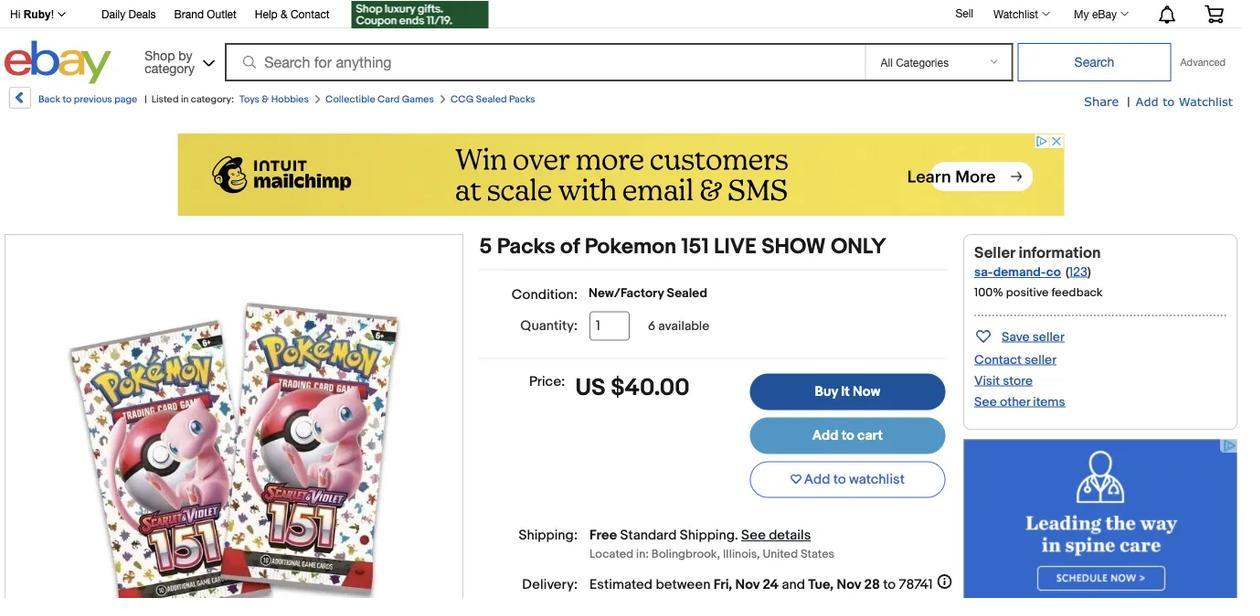 Task type: locate. For each thing, give the bounding box(es) containing it.
back
[[38, 93, 60, 105]]

1 horizontal spatial see
[[975, 394, 998, 410]]

1 vertical spatial add
[[813, 428, 839, 444]]

add down buy
[[813, 428, 839, 444]]

0 vertical spatial &
[[281, 8, 288, 21]]

help
[[255, 8, 278, 21]]

to left watchlist
[[834, 471, 846, 488]]

6 available
[[648, 318, 710, 334]]

visit
[[975, 373, 1000, 389]]

condition:
[[512, 286, 578, 303]]

watchlist inside watchlist link
[[994, 7, 1039, 20]]

123
[[1070, 264, 1088, 280]]

0 vertical spatial sealed
[[476, 93, 507, 105]]

details
[[769, 527, 811, 544]]

packs down search for anything text box
[[509, 93, 536, 105]]

1 horizontal spatial nov
[[837, 576, 862, 593]]

packs right 5
[[497, 234, 556, 260]]

of
[[561, 234, 580, 260]]

feedback
[[1052, 286, 1103, 300]]

between
[[656, 576, 711, 593]]

Search for anything text field
[[228, 45, 862, 80]]

by
[[179, 48, 193, 63]]

to right 'back'
[[63, 93, 72, 105]]

ruby
[[23, 8, 51, 21]]

contact seller visit store see other items
[[975, 352, 1066, 410]]

to right 28 on the right bottom of page
[[884, 576, 896, 593]]

0 horizontal spatial &
[[262, 93, 269, 105]]

0 vertical spatial watchlist
[[994, 7, 1039, 20]]

2 vertical spatial add
[[804, 471, 831, 488]]

new/factory
[[589, 286, 664, 301]]

None submit
[[1018, 43, 1172, 81]]

shipping
[[680, 527, 735, 544]]

see inside contact seller visit store see other items
[[975, 394, 998, 410]]

advanced
[[1181, 56, 1226, 68]]

sealed up the available
[[667, 286, 708, 301]]

category
[[145, 60, 195, 75]]

buy it now
[[815, 384, 881, 400]]

seller down save seller
[[1025, 352, 1057, 368]]

1 horizontal spatial |
[[1128, 94, 1131, 110]]

watchlist down advanced link
[[1179, 94, 1234, 108]]

to for cart
[[842, 428, 855, 444]]

to inside share | add to watchlist
[[1163, 94, 1175, 108]]

add inside share | add to watchlist
[[1136, 94, 1159, 108]]

seller right "save"
[[1033, 329, 1065, 345]]

visit store link
[[975, 373, 1033, 389]]

)
[[1088, 264, 1091, 280]]

| inside share | add to watchlist
[[1128, 94, 1131, 110]]

co
[[1047, 265, 1062, 280]]

| left listed
[[145, 93, 147, 105]]

daily deals link
[[102, 5, 156, 25]]

0 vertical spatial seller
[[1033, 329, 1065, 345]]

nov left 28 on the right bottom of page
[[837, 576, 862, 593]]

previous
[[74, 93, 112, 105]]

1 horizontal spatial sealed
[[667, 286, 708, 301]]

seller inside contact seller visit store see other items
[[1025, 352, 1057, 368]]

1 horizontal spatial &
[[281, 8, 288, 21]]

add inside button
[[804, 471, 831, 488]]

to inside button
[[834, 471, 846, 488]]

free standard shipping . see details located in: bolingbrook, illinois, united states
[[590, 527, 835, 561]]

1 horizontal spatial contact
[[975, 352, 1022, 368]]

2 nov from the left
[[837, 576, 862, 593]]

1 vertical spatial see
[[742, 527, 766, 544]]

5 packs of pokemon 151  live show only
[[480, 234, 887, 260]]

brand
[[174, 8, 204, 21]]

category:
[[191, 93, 234, 105]]

see for details
[[742, 527, 766, 544]]

0 horizontal spatial watchlist
[[994, 7, 1039, 20]]

none submit inside shop by category 'banner'
[[1018, 43, 1172, 81]]

watchlist inside share | add to watchlist
[[1179, 94, 1234, 108]]

1 vertical spatial contact
[[975, 352, 1022, 368]]

see right the .
[[742, 527, 766, 544]]

1 horizontal spatial watchlist
[[1179, 94, 1234, 108]]

0 horizontal spatial contact
[[291, 8, 330, 21]]

!
[[51, 8, 54, 21]]

0 horizontal spatial nov
[[736, 576, 760, 593]]

packs
[[509, 93, 536, 105], [497, 234, 556, 260]]

to down advanced link
[[1163, 94, 1175, 108]]

games
[[402, 93, 434, 105]]

add to cart link
[[750, 417, 946, 454]]

sealed
[[476, 93, 507, 105], [667, 286, 708, 301]]

add to cart
[[813, 428, 883, 444]]

united
[[763, 547, 798, 561]]

nov left 24
[[736, 576, 760, 593]]

only
[[831, 234, 887, 260]]

to
[[63, 93, 72, 105], [1163, 94, 1175, 108], [842, 428, 855, 444], [834, 471, 846, 488], [884, 576, 896, 593]]

0 vertical spatial add
[[1136, 94, 1159, 108]]

shop by category banner
[[0, 0, 1238, 89]]

1 vertical spatial seller
[[1025, 352, 1057, 368]]

seller
[[1033, 329, 1065, 345], [1025, 352, 1057, 368]]

& inside account navigation
[[281, 8, 288, 21]]

0 horizontal spatial see
[[742, 527, 766, 544]]

1 vertical spatial watchlist
[[1179, 94, 1234, 108]]

see down visit
[[975, 394, 998, 410]]

advertisement region
[[178, 134, 1065, 216], [964, 439, 1238, 598]]

Quantity: text field
[[590, 311, 630, 341]]

1 vertical spatial &
[[262, 93, 269, 105]]

available
[[659, 318, 710, 334]]

sealed inside us $40.00 main content
[[667, 286, 708, 301]]

advertisement region for (
[[964, 439, 1238, 598]]

collectible card games
[[326, 93, 434, 105]]

add right share on the top
[[1136, 94, 1159, 108]]

0 vertical spatial advertisement region
[[178, 134, 1065, 216]]

1 vertical spatial packs
[[497, 234, 556, 260]]

listed
[[152, 93, 179, 105]]

sealed for ccg
[[476, 93, 507, 105]]

to for previous
[[63, 93, 72, 105]]

contact
[[291, 8, 330, 21], [975, 352, 1022, 368]]

1 vertical spatial advertisement region
[[964, 439, 1238, 598]]

daily
[[102, 8, 125, 21]]

100%
[[975, 286, 1004, 300]]

new/factory sealed
[[589, 286, 708, 301]]

demand-
[[994, 265, 1047, 280]]

see other items link
[[975, 394, 1066, 410]]

& right the toys
[[262, 93, 269, 105]]

0 horizontal spatial sealed
[[476, 93, 507, 105]]

us $40.00
[[576, 374, 690, 402]]

my
[[1075, 7, 1090, 20]]

| right share button
[[1128, 94, 1131, 110]]

delivery:
[[522, 576, 578, 593]]

add to watchlist link
[[1136, 93, 1234, 110]]

add inside "link"
[[813, 428, 839, 444]]

estimated between fri, nov 24 and tue, nov 28 to 78741
[[590, 576, 933, 593]]

shipping:
[[519, 527, 578, 544]]

to left the cart
[[842, 428, 855, 444]]

estimated
[[590, 576, 653, 593]]

nov
[[736, 576, 760, 593], [837, 576, 862, 593]]

1 vertical spatial sealed
[[667, 286, 708, 301]]

& right 'help'
[[281, 8, 288, 21]]

0 vertical spatial see
[[975, 394, 998, 410]]

seller inside 'save seller' button
[[1033, 329, 1065, 345]]

|
[[145, 93, 147, 105], [1128, 94, 1131, 110]]

0 vertical spatial contact
[[291, 8, 330, 21]]

contact up visit store link
[[975, 352, 1022, 368]]

advertisement region for listed in category:
[[178, 134, 1065, 216]]

buy it now link
[[750, 374, 946, 410]]

shop by category
[[145, 48, 195, 75]]

watchlist right sell 'link'
[[994, 7, 1039, 20]]

sealed right the ccg at the top of page
[[476, 93, 507, 105]]

to inside "link"
[[842, 428, 855, 444]]

add for add to cart
[[813, 428, 839, 444]]

buy
[[815, 384, 839, 400]]

deals
[[129, 8, 156, 21]]

my ebay
[[1075, 7, 1117, 20]]

save
[[1002, 329, 1030, 345]]

get the coupon image
[[352, 1, 489, 28]]

contact right 'help'
[[291, 8, 330, 21]]

add down add to cart "link"
[[804, 471, 831, 488]]

seller for save
[[1033, 329, 1065, 345]]

add to watchlist
[[804, 471, 905, 488]]

account navigation
[[0, 0, 1238, 31]]

see inside free standard shipping . see details located in: bolingbrook, illinois, united states
[[742, 527, 766, 544]]

packs inside us $40.00 main content
[[497, 234, 556, 260]]



Task type: vqa. For each thing, say whether or not it's contained in the screenshot.
Match
no



Task type: describe. For each thing, give the bounding box(es) containing it.
toys & hobbies
[[240, 93, 309, 105]]

hi ruby !
[[10, 8, 54, 21]]

hobbies
[[271, 93, 309, 105]]

28
[[865, 576, 881, 593]]

seller for contact
[[1025, 352, 1057, 368]]

toys
[[240, 93, 260, 105]]

items
[[1034, 394, 1066, 410]]

ccg
[[451, 93, 474, 105]]

& for toys
[[262, 93, 269, 105]]

bolingbrook,
[[652, 547, 721, 561]]

sealed for new/factory
[[667, 286, 708, 301]]

states
[[801, 547, 835, 561]]

price:
[[529, 374, 565, 390]]

brand outlet link
[[174, 5, 237, 25]]

in:
[[637, 547, 649, 561]]

store
[[1003, 373, 1033, 389]]

pokemon
[[585, 234, 677, 260]]

sell link
[[948, 7, 982, 19]]

& for help
[[281, 8, 288, 21]]

0 vertical spatial packs
[[509, 93, 536, 105]]

0 horizontal spatial |
[[145, 93, 147, 105]]

your shopping cart image
[[1204, 5, 1225, 23]]

and
[[782, 576, 805, 593]]

advanced link
[[1172, 44, 1235, 80]]

5
[[480, 234, 492, 260]]

watchlist
[[849, 471, 905, 488]]

1 nov from the left
[[736, 576, 760, 593]]

contact seller link
[[975, 352, 1057, 368]]

to for watchlist
[[834, 471, 846, 488]]

add for add to watchlist
[[804, 471, 831, 488]]

123 link
[[1070, 264, 1088, 280]]

standard
[[621, 527, 677, 544]]

us $40.00 main content
[[480, 234, 954, 598]]

sa-demand-co link
[[975, 265, 1062, 280]]

outlet
[[207, 8, 237, 21]]

back to previous page
[[38, 93, 137, 105]]

watchlist link
[[984, 3, 1059, 25]]

tue,
[[809, 576, 834, 593]]

contact inside account navigation
[[291, 8, 330, 21]]

help & contact link
[[255, 5, 330, 25]]

page
[[114, 93, 137, 105]]

show
[[762, 234, 826, 260]]

positive
[[1006, 286, 1049, 300]]

now
[[853, 384, 881, 400]]

$40.00
[[611, 374, 690, 402]]

card
[[378, 93, 400, 105]]

see for other
[[975, 394, 998, 410]]

back to previous page link
[[7, 87, 137, 115]]

ccg sealed packs
[[451, 93, 536, 105]]

my ebay link
[[1065, 3, 1138, 25]]

brand outlet
[[174, 8, 237, 21]]

in
[[181, 93, 189, 105]]

help & contact
[[255, 8, 330, 21]]

other
[[1000, 394, 1031, 410]]

.
[[735, 527, 739, 544]]

sell
[[956, 7, 974, 19]]

151
[[682, 234, 709, 260]]

located
[[590, 547, 634, 561]]

share button
[[1085, 93, 1120, 110]]

hi
[[10, 8, 20, 21]]

daily deals
[[102, 8, 156, 21]]

6
[[648, 318, 656, 334]]

collectible card games link
[[326, 93, 434, 105]]

ccg sealed packs link
[[451, 93, 536, 105]]

24
[[763, 576, 779, 593]]

it
[[842, 384, 850, 400]]

shop
[[145, 48, 175, 63]]

quantity:
[[521, 318, 578, 334]]

shop by category button
[[136, 41, 219, 80]]

toys & hobbies link
[[240, 93, 309, 105]]

illinois,
[[723, 547, 760, 561]]

save seller
[[1002, 329, 1065, 345]]

save seller button
[[975, 326, 1065, 347]]

78741
[[899, 576, 933, 593]]

fri,
[[714, 576, 733, 593]]

contact inside contact seller visit store see other items
[[975, 352, 1022, 368]]

(
[[1066, 264, 1070, 280]]

share
[[1085, 94, 1120, 108]]

5 packs of pokemon 151  live show only - picture 1 of 1 image
[[5, 233, 463, 598]]

share | add to watchlist
[[1085, 94, 1234, 110]]

sa-
[[975, 265, 994, 280]]

live
[[714, 234, 757, 260]]

collectible
[[326, 93, 376, 105]]

cart
[[858, 428, 883, 444]]

add to watchlist button
[[750, 461, 946, 498]]



